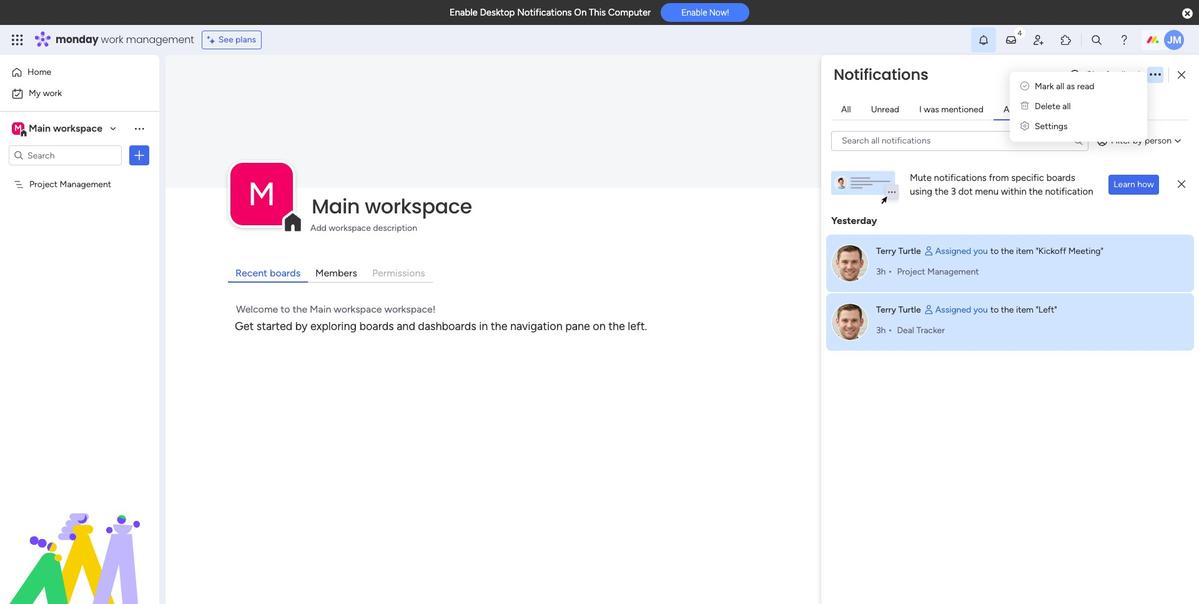Task type: describe. For each thing, give the bounding box(es) containing it.
to left me
[[1042, 104, 1051, 115]]

meeting"
[[1069, 246, 1104, 257]]

management
[[126, 32, 194, 47]]

item for "left"
[[1017, 305, 1034, 316]]

enable for enable now!
[[682, 8, 708, 18]]

using
[[911, 186, 933, 197]]

pane
[[566, 320, 590, 334]]

recent boards
[[236, 267, 301, 279]]

Main workspace field
[[309, 192, 1149, 221]]

all for delete
[[1063, 101, 1072, 112]]

assigned for to the item "kickoff meeting"
[[936, 246, 972, 257]]

from
[[990, 172, 1010, 183]]

to the item "kickoff meeting"
[[991, 246, 1104, 257]]

dot
[[959, 186, 973, 197]]

enable desktop notifications on this computer
[[450, 7, 651, 18]]

Search in workspace field
[[26, 148, 104, 163]]

learn how
[[1114, 179, 1155, 190]]

3
[[952, 186, 957, 197]]

1 vertical spatial main workspace
[[312, 192, 472, 221]]

tracker
[[917, 325, 946, 336]]

left.
[[628, 320, 648, 334]]

to the item "left"
[[991, 305, 1058, 316]]

assigned to me
[[1004, 104, 1065, 115]]

help image
[[1119, 34, 1131, 46]]

project inside 'notifications' dialog
[[898, 267, 926, 277]]

delete
[[1036, 101, 1061, 112]]

you for to the item "left"
[[974, 305, 989, 316]]

turtle for deal
[[899, 305, 922, 316]]

my work
[[29, 88, 62, 99]]

4 image
[[1015, 26, 1026, 40]]

to inside welcome to the main workspace workspace! get started by exploring boards and dashboards in the navigation pane on the left.
[[281, 304, 290, 316]]

read
[[1078, 81, 1095, 92]]

unread
[[872, 104, 900, 115]]

was
[[925, 104, 940, 115]]

how
[[1138, 179, 1155, 190]]

search everything image
[[1091, 34, 1104, 46]]

home link
[[7, 62, 152, 82]]

and
[[397, 320, 416, 334]]

3h for project management
[[877, 267, 886, 277]]

m for workspace image
[[248, 175, 276, 214]]

computer
[[609, 7, 651, 18]]

lottie animation image
[[0, 479, 159, 605]]

give feedback button
[[1064, 65, 1148, 85]]

v2 delete line image
[[1021, 101, 1030, 112]]

feedback
[[1107, 69, 1143, 80]]

workspace selection element
[[12, 121, 104, 137]]

workspace!
[[385, 304, 436, 316]]

"kickoff
[[1036, 246, 1067, 257]]

on
[[593, 320, 606, 334]]

see plans button
[[202, 31, 262, 49]]

mute notifications from specific boards using the 3 dot menu within the notification
[[911, 172, 1094, 197]]

Search all notifications search field
[[832, 131, 1089, 151]]

mark
[[1036, 81, 1055, 92]]

"left"
[[1036, 305, 1058, 316]]

filter by person
[[1112, 135, 1172, 146]]

v2 mark as read image
[[1021, 81, 1030, 92]]

home option
[[7, 62, 152, 82]]

person
[[1145, 135, 1172, 146]]

filter by person button
[[1092, 131, 1190, 151]]

settings
[[1036, 121, 1068, 132]]

add
[[311, 223, 327, 234]]

main inside "workspace selection" element
[[29, 122, 51, 134]]

monday marketplace image
[[1061, 34, 1073, 46]]

terry turtle for project management
[[877, 246, 922, 257]]

options image inside 'notifications' dialog
[[1151, 71, 1162, 79]]

this
[[589, 7, 606, 18]]

to left "kickoff
[[991, 246, 999, 257]]

within
[[1002, 186, 1027, 197]]

1 vertical spatial main
[[312, 192, 360, 221]]

project inside list box
[[29, 179, 58, 189]]

delete all
[[1036, 101, 1072, 112]]

monday
[[56, 32, 98, 47]]

workspace image
[[12, 122, 24, 136]]

enable for enable desktop notifications on this computer
[[450, 7, 478, 18]]

0 vertical spatial notifications
[[518, 7, 572, 18]]

to left "left"
[[991, 305, 999, 316]]

enable now! button
[[661, 3, 750, 22]]

terry for deal tracker
[[877, 305, 897, 316]]

terry turtle for deal tracker
[[877, 305, 922, 316]]

jeremy miller image
[[1165, 30, 1185, 50]]

workspace right add
[[329, 223, 371, 234]]

dashboards
[[418, 320, 477, 334]]

terry turtle image for deal tracker
[[832, 303, 869, 341]]

terry for project management
[[877, 246, 897, 257]]

see plans
[[219, 34, 256, 45]]

the left "kickoff
[[1002, 246, 1015, 257]]

0 horizontal spatial boards
[[270, 267, 301, 279]]



Task type: locate. For each thing, give the bounding box(es) containing it.
desktop
[[480, 7, 515, 18]]

notifications up unread
[[834, 65, 929, 85]]

project down search in workspace field
[[29, 179, 58, 189]]

0 horizontal spatial management
[[60, 179, 111, 189]]

deal
[[898, 325, 915, 336]]

workspace up search in workspace field
[[53, 122, 103, 134]]

update feed image
[[1006, 34, 1018, 46]]

you left to the item "left"
[[974, 305, 989, 316]]

None search field
[[832, 131, 1089, 151]]

1 you from the top
[[974, 246, 989, 257]]

workspace
[[53, 122, 103, 134], [365, 192, 472, 221], [329, 223, 371, 234], [334, 304, 382, 316]]

1 horizontal spatial m
[[248, 175, 276, 214]]

0 vertical spatial boards
[[1047, 172, 1076, 183]]

notifications left on
[[518, 7, 572, 18]]

deal tracker
[[898, 325, 946, 336]]

notifications
[[518, 7, 572, 18], [834, 65, 929, 85]]

0 vertical spatial all
[[1057, 81, 1065, 92]]

turtle down using
[[899, 246, 922, 257]]

1 vertical spatial options image
[[133, 149, 146, 162]]

work right monday
[[101, 32, 123, 47]]

learn
[[1114, 179, 1136, 190]]

notification
[[1046, 186, 1094, 197]]

2 terry turtle from the top
[[877, 305, 922, 316]]

options image right feedback
[[1151, 71, 1162, 79]]

1 terry turtle from the top
[[877, 246, 922, 257]]

management
[[60, 179, 111, 189], [928, 267, 980, 277]]

0 horizontal spatial options image
[[133, 149, 146, 162]]

2 vertical spatial boards
[[360, 320, 394, 334]]

assigned up dapulse admin menu "image"
[[1004, 104, 1040, 115]]

2 terry turtle image from the top
[[832, 303, 869, 341]]

main workspace inside "workspace selection" element
[[29, 122, 103, 134]]

options image down workspace options icon
[[133, 149, 146, 162]]

assigned up 'tracker' at the right of page
[[936, 305, 972, 316]]

the right 'in'
[[491, 320, 508, 334]]

1 vertical spatial terry
[[877, 305, 897, 316]]

now!
[[710, 8, 730, 18]]

3h left deal
[[877, 325, 886, 336]]

invite members image
[[1033, 34, 1046, 46]]

started
[[257, 320, 293, 334]]

terry turtle
[[877, 246, 922, 257], [877, 305, 922, 316]]

2 you from the top
[[974, 305, 989, 316]]

mute
[[911, 172, 932, 183]]

enable
[[450, 7, 478, 18], [682, 8, 708, 18]]

all
[[1057, 81, 1065, 92], [1063, 101, 1072, 112]]

0 vertical spatial work
[[101, 32, 123, 47]]

0 horizontal spatial m
[[14, 123, 22, 134]]

0 vertical spatial terry turtle
[[877, 246, 922, 257]]

give feedback
[[1087, 69, 1143, 80]]

0 vertical spatial m
[[14, 123, 22, 134]]

main up add
[[312, 192, 360, 221]]

item for "kickoff
[[1017, 246, 1034, 257]]

2 terry from the top
[[877, 305, 897, 316]]

workspace options image
[[133, 122, 146, 135]]

main workspace up description
[[312, 192, 472, 221]]

main right workspace icon
[[29, 122, 51, 134]]

assigned for to the item "left"
[[936, 305, 972, 316]]

to
[[1042, 104, 1051, 115], [991, 246, 999, 257], [281, 304, 290, 316], [991, 305, 999, 316]]

terry turtle image
[[832, 245, 869, 282], [832, 303, 869, 341]]

0 vertical spatial project
[[29, 179, 58, 189]]

2 vertical spatial main
[[310, 304, 331, 316]]

dapulse close image
[[1183, 7, 1194, 20]]

2 turtle from the top
[[899, 305, 922, 316]]

on
[[574, 7, 587, 18]]

0 horizontal spatial by
[[295, 320, 308, 334]]

select product image
[[11, 34, 24, 46]]

2 horizontal spatial boards
[[1047, 172, 1076, 183]]

assigned down 3
[[936, 246, 972, 257]]

options image
[[1151, 71, 1162, 79], [133, 149, 146, 162]]

main
[[29, 122, 51, 134], [312, 192, 360, 221], [310, 304, 331, 316]]

1 horizontal spatial boards
[[360, 320, 394, 334]]

main inside welcome to the main workspace workspace! get started by exploring boards and dashboards in the navigation pane on the left.
[[310, 304, 331, 316]]

1 terry from the top
[[877, 246, 897, 257]]

1 vertical spatial project
[[898, 267, 926, 277]]

workspace up description
[[365, 192, 472, 221]]

to up started
[[281, 304, 290, 316]]

2 item from the top
[[1017, 305, 1034, 316]]

1 vertical spatial terry turtle
[[877, 305, 922, 316]]

item left "kickoff
[[1017, 246, 1034, 257]]

1 horizontal spatial management
[[928, 267, 980, 277]]

1 vertical spatial m
[[248, 175, 276, 214]]

by inside button
[[1134, 135, 1143, 146]]

0 vertical spatial 3h
[[877, 267, 886, 277]]

enable now!
[[682, 8, 730, 18]]

boards
[[1047, 172, 1076, 183], [270, 267, 301, 279], [360, 320, 394, 334]]

0 vertical spatial turtle
[[899, 246, 922, 257]]

see
[[219, 34, 234, 45]]

welcome to the main workspace workspace! get started by exploring boards and dashboards in the navigation pane on the left.
[[235, 304, 648, 334]]

in
[[479, 320, 488, 334]]

the down 'specific'
[[1030, 186, 1044, 197]]

0 vertical spatial options image
[[1151, 71, 1162, 79]]

2 3h from the top
[[877, 325, 886, 336]]

i was mentioned
[[920, 104, 984, 115]]

work
[[101, 32, 123, 47], [43, 88, 62, 99]]

option
[[0, 173, 159, 175]]

notifications inside dialog
[[834, 65, 929, 85]]

none search field inside 'notifications' dialog
[[832, 131, 1089, 151]]

exploring
[[311, 320, 357, 334]]

project
[[29, 179, 58, 189], [898, 267, 926, 277]]

m
[[14, 123, 22, 134], [248, 175, 276, 214]]

1 horizontal spatial project management
[[898, 267, 980, 277]]

management inside list box
[[60, 179, 111, 189]]

assigned you for deal tracker
[[936, 305, 989, 316]]

boards inside welcome to the main workspace workspace! get started by exploring boards and dashboards in the navigation pane on the left.
[[360, 320, 394, 334]]

0 vertical spatial item
[[1017, 246, 1034, 257]]

0 vertical spatial terry
[[877, 246, 897, 257]]

boards inside mute notifications from specific boards using the 3 dot menu within the notification
[[1047, 172, 1076, 183]]

m inside workspace image
[[248, 175, 276, 214]]

permissions
[[372, 267, 425, 279]]

0 vertical spatial assigned
[[1004, 104, 1040, 115]]

2 vertical spatial assigned
[[936, 305, 972, 316]]

project management inside 'notifications' dialog
[[898, 267, 980, 277]]

workspace inside welcome to the main workspace workspace! get started by exploring boards and dashboards in the navigation pane on the left.
[[334, 304, 382, 316]]

members
[[316, 267, 357, 279]]

boards up notification
[[1047, 172, 1076, 183]]

project management list box
[[0, 171, 159, 363]]

work right my
[[43, 88, 62, 99]]

all
[[842, 104, 852, 115]]

1 vertical spatial terry turtle image
[[832, 303, 869, 341]]

the
[[935, 186, 949, 197], [1030, 186, 1044, 197], [1002, 246, 1015, 257], [293, 304, 308, 316], [1002, 305, 1015, 316], [491, 320, 508, 334], [609, 320, 626, 334]]

item left "left"
[[1017, 305, 1034, 316]]

turtle up deal
[[899, 305, 922, 316]]

add workspace description
[[311, 223, 417, 234]]

1 assigned you from the top
[[936, 246, 989, 257]]

1 vertical spatial project management
[[898, 267, 980, 277]]

me
[[1053, 104, 1065, 115]]

terry turtle image left deal
[[832, 303, 869, 341]]

1 3h from the top
[[877, 267, 886, 277]]

boards left 'and'
[[360, 320, 394, 334]]

1 item from the top
[[1017, 246, 1034, 257]]

0 vertical spatial management
[[60, 179, 111, 189]]

1 horizontal spatial project
[[898, 267, 926, 277]]

you for to the item "kickoff meeting"
[[974, 246, 989, 257]]

main workspace
[[29, 122, 103, 134], [312, 192, 472, 221]]

main up exploring at the left bottom of page
[[310, 304, 331, 316]]

1 vertical spatial turtle
[[899, 305, 922, 316]]

1 turtle from the top
[[899, 246, 922, 257]]

1 vertical spatial management
[[928, 267, 980, 277]]

by right filter
[[1134, 135, 1143, 146]]

1 vertical spatial notifications
[[834, 65, 929, 85]]

0 vertical spatial you
[[974, 246, 989, 257]]

i
[[920, 104, 922, 115]]

terry turtle image down yesterday
[[832, 245, 869, 282]]

boards right recent
[[270, 267, 301, 279]]

get
[[235, 320, 254, 334]]

assigned you up 'tracker' at the right of page
[[936, 305, 989, 316]]

you down menu
[[974, 246, 989, 257]]

m for workspace icon
[[14, 123, 22, 134]]

enable left now!
[[682, 8, 708, 18]]

all for mark
[[1057, 81, 1065, 92]]

m inside workspace icon
[[14, 123, 22, 134]]

all right delete
[[1063, 101, 1072, 112]]

3h
[[877, 267, 886, 277], [877, 325, 886, 336]]

main workspace up search in workspace field
[[29, 122, 103, 134]]

project management inside project management list box
[[29, 179, 111, 189]]

yesterday
[[832, 215, 878, 227]]

0 vertical spatial terry turtle image
[[832, 245, 869, 282]]

learn how button
[[1109, 175, 1160, 195]]

1 vertical spatial item
[[1017, 305, 1034, 316]]

0 horizontal spatial notifications
[[518, 7, 572, 18]]

home
[[27, 67, 51, 77]]

project management up 'tracker' at the right of page
[[898, 267, 980, 277]]

work for monday
[[101, 32, 123, 47]]

workspace image
[[231, 163, 293, 226]]

recent
[[236, 267, 268, 279]]

the left 3
[[935, 186, 949, 197]]

dapulse admin menu image
[[1021, 121, 1030, 132]]

1 horizontal spatial main workspace
[[312, 192, 472, 221]]

search image
[[1074, 136, 1084, 146]]

0 vertical spatial assigned you
[[936, 246, 989, 257]]

1 horizontal spatial options image
[[1151, 71, 1162, 79]]

notifications dialog
[[822, 55, 1200, 605]]

plans
[[236, 34, 256, 45]]

0 horizontal spatial main workspace
[[29, 122, 103, 134]]

project management
[[29, 179, 111, 189], [898, 267, 980, 277]]

turtle for project
[[899, 246, 922, 257]]

by
[[1134, 135, 1143, 146], [295, 320, 308, 334]]

0 horizontal spatial work
[[43, 88, 62, 99]]

description
[[373, 223, 417, 234]]

0 vertical spatial by
[[1134, 135, 1143, 146]]

1 horizontal spatial enable
[[682, 8, 708, 18]]

1 horizontal spatial work
[[101, 32, 123, 47]]

enable inside enable now! button
[[682, 8, 708, 18]]

item
[[1017, 246, 1034, 257], [1017, 305, 1034, 316]]

project management down search in workspace field
[[29, 179, 111, 189]]

lottie animation element
[[0, 479, 159, 605]]

0 vertical spatial main workspace
[[29, 122, 103, 134]]

1 terry turtle image from the top
[[832, 245, 869, 282]]

0 vertical spatial main
[[29, 122, 51, 134]]

1 vertical spatial assigned you
[[936, 305, 989, 316]]

0 horizontal spatial project
[[29, 179, 58, 189]]

mentioned
[[942, 104, 984, 115]]

my work link
[[7, 84, 152, 104]]

1 vertical spatial boards
[[270, 267, 301, 279]]

1 vertical spatial all
[[1063, 101, 1072, 112]]

monday work management
[[56, 32, 194, 47]]

welcome
[[236, 304, 278, 316]]

project up deal
[[898, 267, 926, 277]]

3h down yesterday
[[877, 267, 886, 277]]

the right welcome
[[293, 304, 308, 316]]

by inside welcome to the main workspace workspace! get started by exploring boards and dashboards in the navigation pane on the left.
[[295, 320, 308, 334]]

menu
[[976, 186, 999, 197]]

workspace up exploring at the left bottom of page
[[334, 304, 382, 316]]

navigation
[[511, 320, 563, 334]]

notifications image
[[978, 34, 991, 46]]

notifications
[[935, 172, 987, 183]]

as
[[1067, 81, 1076, 92]]

assigned you for project management
[[936, 246, 989, 257]]

2 assigned you from the top
[[936, 305, 989, 316]]

1 horizontal spatial notifications
[[834, 65, 929, 85]]

m button
[[231, 163, 293, 226]]

3h for deal tracker
[[877, 325, 886, 336]]

work inside option
[[43, 88, 62, 99]]

1 vertical spatial you
[[974, 305, 989, 316]]

enable left desktop
[[450, 7, 478, 18]]

filter
[[1112, 135, 1132, 146]]

my
[[29, 88, 41, 99]]

terry turtle image for project management
[[832, 245, 869, 282]]

by right started
[[295, 320, 308, 334]]

1 horizontal spatial by
[[1134, 135, 1143, 146]]

all left 'as'
[[1057, 81, 1065, 92]]

turtle
[[899, 246, 922, 257], [899, 305, 922, 316]]

1 vertical spatial work
[[43, 88, 62, 99]]

my work option
[[7, 84, 152, 104]]

1 vertical spatial assigned
[[936, 246, 972, 257]]

terry turtle down yesterday
[[877, 246, 922, 257]]

give
[[1087, 69, 1104, 80]]

the left "left"
[[1002, 305, 1015, 316]]

the right on
[[609, 320, 626, 334]]

management inside 'notifications' dialog
[[928, 267, 980, 277]]

terry turtle up deal
[[877, 305, 922, 316]]

0 horizontal spatial enable
[[450, 7, 478, 18]]

mark all as read
[[1036, 81, 1095, 92]]

0 vertical spatial project management
[[29, 179, 111, 189]]

1 vertical spatial 3h
[[877, 325, 886, 336]]

0 horizontal spatial project management
[[29, 179, 111, 189]]

assigned you down dot
[[936, 246, 989, 257]]

terry
[[877, 246, 897, 257], [877, 305, 897, 316]]

work for my
[[43, 88, 62, 99]]

1 vertical spatial by
[[295, 320, 308, 334]]

specific
[[1012, 172, 1045, 183]]



Task type: vqa. For each thing, say whether or not it's contained in the screenshot.
second circle o "ICON" from the bottom
no



